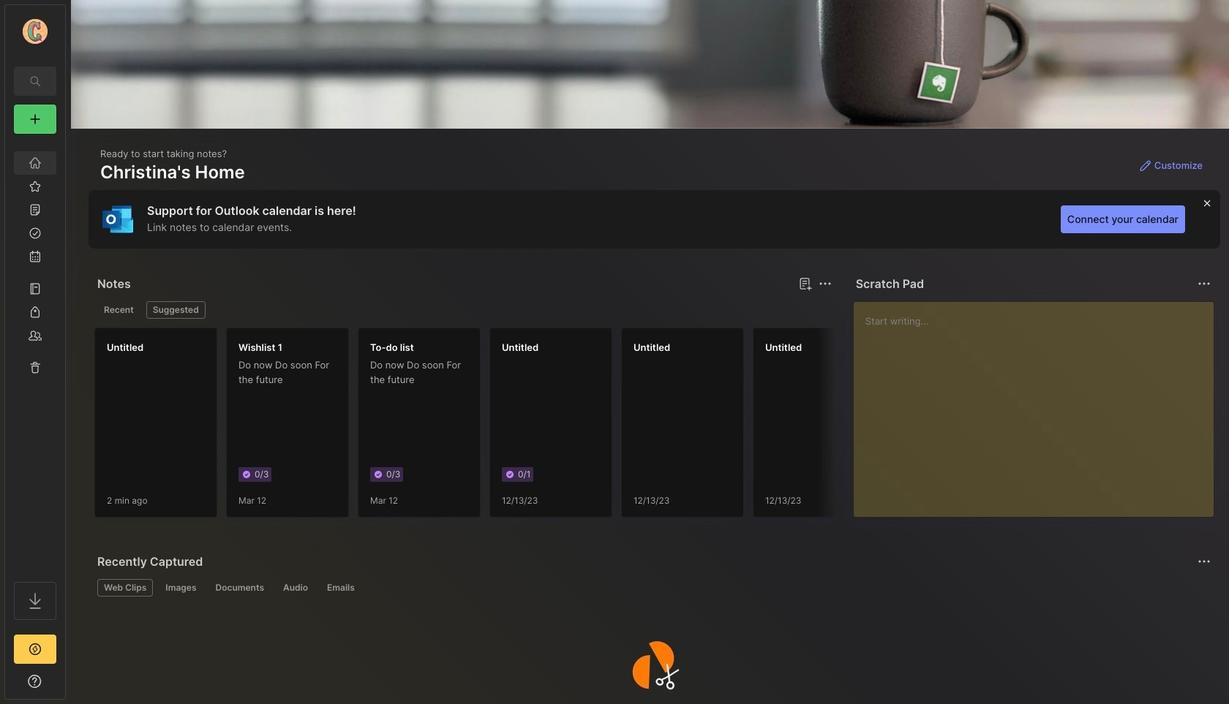 Task type: vqa. For each thing, say whether or not it's contained in the screenshot.
Tab List
yes



Task type: describe. For each thing, give the bounding box(es) containing it.
more actions image
[[1196, 553, 1213, 571]]

main element
[[0, 0, 70, 705]]

home image
[[28, 156, 42, 170]]

tree inside main element
[[5, 143, 65, 569]]

account image
[[23, 19, 48, 44]]

2 tab list from the top
[[97, 580, 1209, 597]]

click to expand image
[[64, 678, 75, 695]]

Start writing… text field
[[865, 302, 1213, 506]]

edit search image
[[26, 72, 44, 90]]

WHAT'S NEW field
[[5, 670, 65, 694]]



Task type: locate. For each thing, give the bounding box(es) containing it.
2 more actions image from the left
[[1196, 275, 1213, 293]]

upgrade image
[[26, 641, 44, 659]]

more actions image
[[816, 275, 834, 293], [1196, 275, 1213, 293]]

1 more actions image from the left
[[816, 275, 834, 293]]

0 horizontal spatial more actions image
[[816, 275, 834, 293]]

tree
[[5, 143, 65, 569]]

More actions field
[[815, 274, 835, 294], [1194, 274, 1215, 294], [1194, 552, 1215, 572]]

Account field
[[5, 17, 65, 46]]

row group
[[94, 328, 1148, 527]]

1 horizontal spatial more actions image
[[1196, 275, 1213, 293]]

tab list
[[97, 301, 830, 319], [97, 580, 1209, 597]]

1 vertical spatial tab list
[[97, 580, 1209, 597]]

1 tab list from the top
[[97, 301, 830, 319]]

0 vertical spatial tab list
[[97, 301, 830, 319]]

tab
[[97, 301, 140, 319], [146, 301, 205, 319], [97, 580, 153, 597], [159, 580, 203, 597], [209, 580, 271, 597], [277, 580, 315, 597], [320, 580, 361, 597]]



